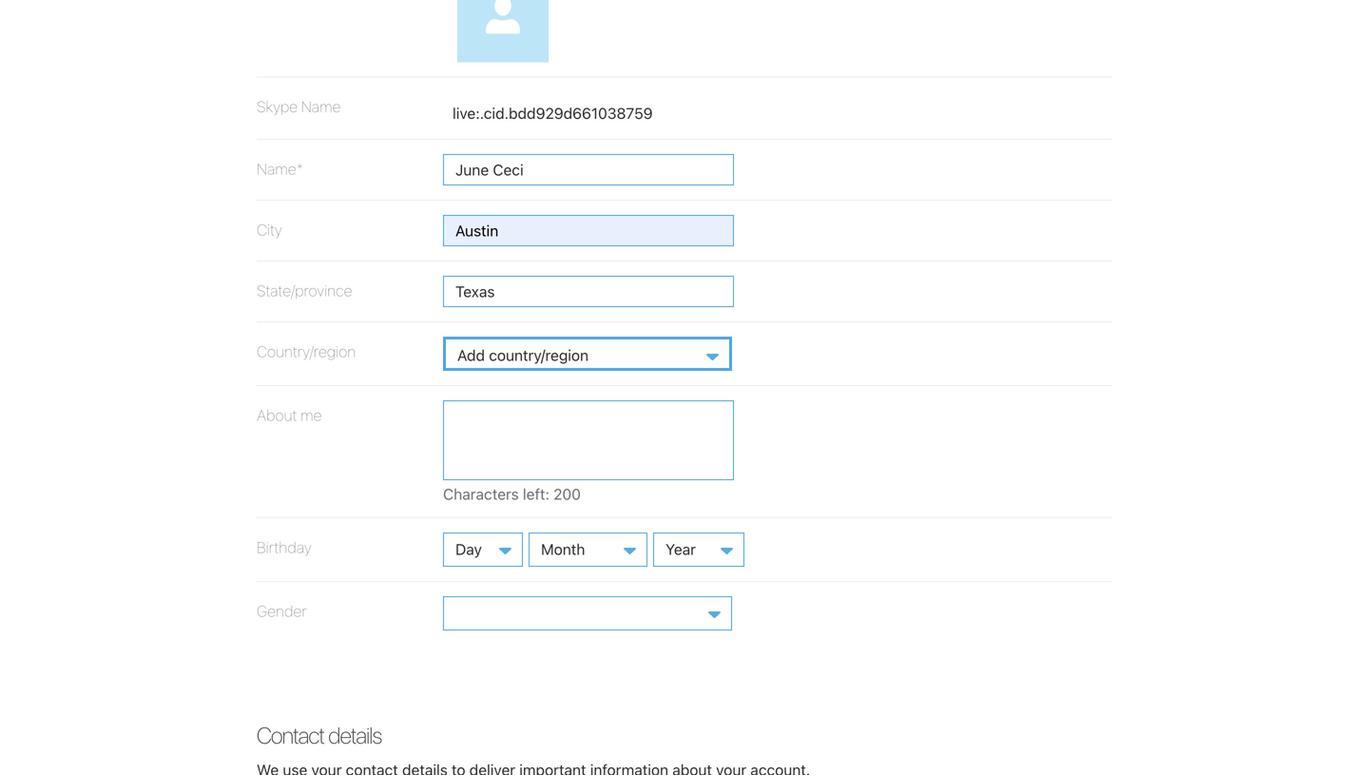 Task type: vqa. For each thing, say whether or not it's contained in the screenshot.
the rightmost like
no



Task type: describe. For each thing, give the bounding box(es) containing it.
state/province
[[257, 281, 352, 299]]

day
[[456, 540, 482, 558]]

live:.cid.bdd929d661038759
[[453, 104, 653, 122]]

skype name
[[257, 98, 341, 116]]

status containing characters left:
[[443, 485, 670, 503]]

left:
[[523, 485, 550, 503]]

me
[[301, 406, 322, 424]]

characters left: 200
[[443, 485, 581, 503]]

country/region
[[257, 342, 356, 360]]

about me
[[257, 406, 322, 424]]

year
[[666, 540, 696, 558]]

City text field
[[443, 215, 734, 246]]

name
[[301, 98, 341, 116]]

About me text field
[[443, 400, 734, 480]]

about
[[257, 406, 297, 424]]



Task type: locate. For each thing, give the bounding box(es) containing it.
State/province text field
[[443, 276, 734, 307]]

country/region
[[489, 346, 589, 364]]

contact details
[[257, 722, 382, 748]]

add
[[457, 346, 485, 364]]

add country/region
[[457, 346, 589, 364]]

city
[[257, 220, 282, 239]]

200
[[554, 485, 581, 503]]

skype
[[257, 98, 298, 116]]

gender
[[257, 602, 307, 620]]

details
[[328, 722, 382, 748]]

month
[[541, 540, 585, 558]]

Name* text field
[[443, 154, 734, 185]]

name*
[[257, 160, 303, 178]]

contact
[[257, 722, 324, 748]]

characters
[[443, 485, 519, 503]]

status
[[443, 485, 670, 503]]

birthday
[[257, 538, 312, 556]]



